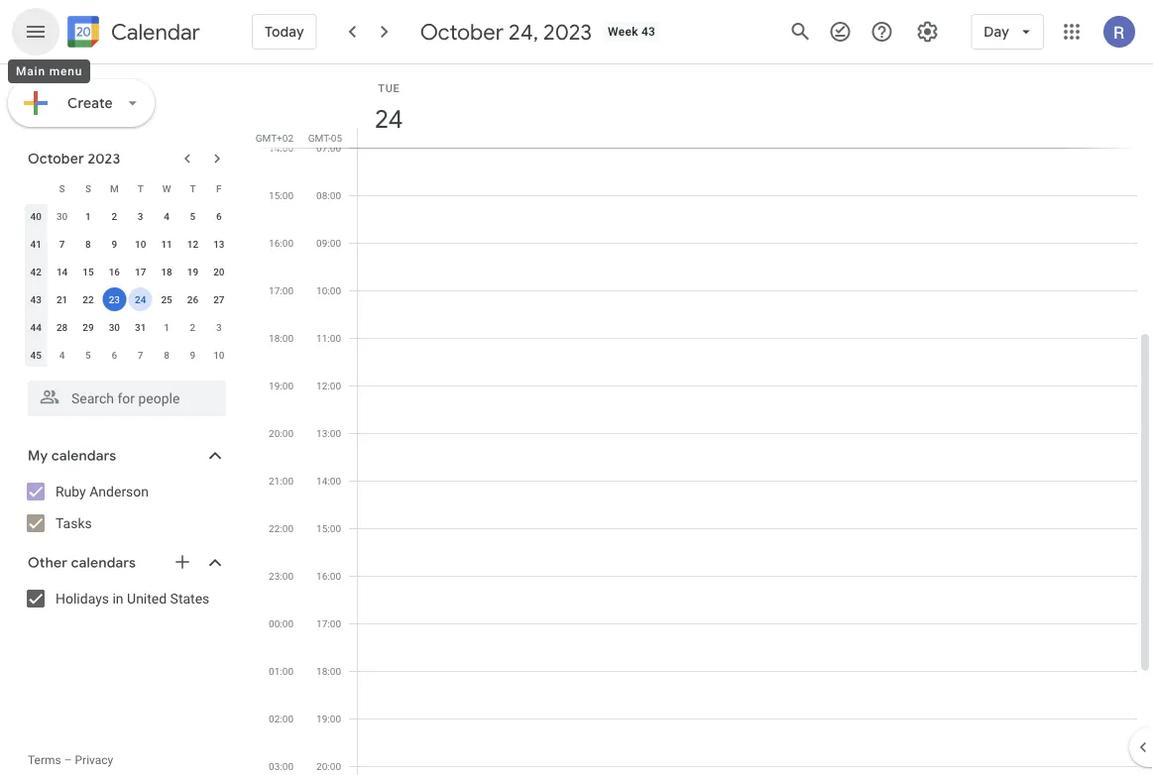 Task type: describe. For each thing, give the bounding box(es) containing it.
26 element
[[181, 288, 205, 312]]

tuesday, october 24 element
[[366, 96, 412, 142]]

41
[[30, 238, 42, 250]]

terms link
[[28, 754, 61, 768]]

main
[[16, 64, 46, 78]]

1 horizontal spatial 1
[[164, 321, 170, 333]]

main drawer image
[[24, 20, 48, 44]]

24 inside cell
[[135, 294, 146, 306]]

row containing 44
[[23, 314, 232, 341]]

22
[[83, 294, 94, 306]]

17 element
[[129, 260, 152, 284]]

09:00
[[317, 237, 341, 249]]

anderson
[[90, 484, 149, 500]]

united
[[127, 591, 167, 607]]

row containing 45
[[23, 341, 232, 369]]

holidays in united states
[[56, 591, 210, 607]]

1 vertical spatial 7
[[138, 349, 143, 361]]

30 for the '30' element
[[109, 321, 120, 333]]

add other calendars image
[[173, 553, 192, 573]]

ruby
[[56, 484, 86, 500]]

20 element
[[207, 260, 231, 284]]

november 7 element
[[129, 343, 152, 367]]

0 horizontal spatial 8
[[85, 238, 91, 250]]

october for october 24, 2023
[[420, 18, 504, 46]]

october 2023
[[28, 150, 120, 168]]

31 element
[[129, 316, 152, 339]]

other
[[28, 555, 68, 573]]

row containing 42
[[23, 258, 232, 286]]

1 horizontal spatial 18:00
[[317, 666, 341, 678]]

15 element
[[76, 260, 100, 284]]

24 cell
[[128, 286, 154, 314]]

november 5 element
[[76, 343, 100, 367]]

0 vertical spatial 43
[[642, 25, 656, 39]]

42
[[30, 266, 42, 278]]

0 horizontal spatial 16:00
[[269, 237, 294, 249]]

24 inside column header
[[373, 103, 402, 135]]

23:00
[[269, 571, 294, 582]]

13
[[213, 238, 225, 250]]

0 horizontal spatial 2023
[[88, 150, 120, 168]]

november 9 element
[[181, 343, 205, 367]]

0 vertical spatial 1
[[85, 210, 91, 222]]

27 element
[[207, 288, 231, 312]]

today
[[265, 23, 304, 41]]

15
[[83, 266, 94, 278]]

20
[[213, 266, 225, 278]]

states
[[170, 591, 210, 607]]

17
[[135, 266, 146, 278]]

day button
[[972, 8, 1045, 56]]

terms – privacy
[[28, 754, 113, 768]]

11:00
[[317, 332, 341, 344]]

30 element
[[103, 316, 126, 339]]

november 1 element
[[155, 316, 179, 339]]

menu
[[49, 64, 83, 78]]

08:00
[[317, 190, 341, 201]]

10 element
[[129, 232, 152, 256]]

0 vertical spatial 2023
[[544, 18, 592, 46]]

0 horizontal spatial 3
[[138, 210, 143, 222]]

–
[[64, 754, 72, 768]]

13 element
[[207, 232, 231, 256]]

row containing 43
[[23, 286, 232, 314]]

week
[[608, 25, 639, 39]]

24 element
[[129, 288, 152, 312]]

november 6 element
[[103, 343, 126, 367]]

november 4 element
[[50, 343, 74, 367]]

45
[[30, 349, 42, 361]]

29
[[83, 321, 94, 333]]

11
[[161, 238, 172, 250]]

1 vertical spatial 14:00
[[317, 475, 341, 487]]

my calendars
[[28, 447, 116, 465]]

44
[[30, 321, 42, 333]]

10:00
[[317, 285, 341, 297]]

m
[[110, 183, 119, 194]]

21
[[56, 294, 68, 306]]

2 s from the left
[[85, 183, 91, 194]]

19
[[187, 266, 199, 278]]

26
[[187, 294, 199, 306]]

1 vertical spatial 19:00
[[317, 713, 341, 725]]

0 vertical spatial 20:00
[[269, 428, 294, 440]]

00:00
[[269, 618, 294, 630]]

my calendars button
[[4, 441, 246, 472]]

gmt-
[[308, 132, 331, 144]]

03:00
[[269, 761, 294, 773]]

row group inside october 2023 grid
[[23, 202, 232, 369]]

create
[[67, 94, 113, 112]]

Search for people text field
[[40, 381, 214, 417]]

28 element
[[50, 316, 74, 339]]

calendar element
[[64, 12, 200, 56]]

calendars for other calendars
[[71, 555, 136, 573]]

holidays
[[56, 591, 109, 607]]

12 element
[[181, 232, 205, 256]]

0 horizontal spatial 17:00
[[269, 285, 294, 297]]

my
[[28, 447, 48, 465]]

1 horizontal spatial 5
[[190, 210, 196, 222]]

main menu
[[16, 64, 83, 78]]



Task type: locate. For each thing, give the bounding box(es) containing it.
12
[[187, 238, 199, 250]]

1 right september 30 element at left top
[[85, 210, 91, 222]]

05
[[331, 132, 342, 144]]

11 element
[[155, 232, 179, 256]]

18:00
[[269, 332, 294, 344], [317, 666, 341, 678]]

2
[[112, 210, 117, 222], [190, 321, 196, 333]]

16:00
[[269, 237, 294, 249], [317, 571, 341, 582]]

13:00
[[317, 428, 341, 440]]

0 horizontal spatial 15:00
[[269, 190, 294, 201]]

3
[[138, 210, 143, 222], [216, 321, 222, 333]]

1 vertical spatial 17:00
[[317, 618, 341, 630]]

10 for "10" 'element'
[[135, 238, 146, 250]]

in
[[113, 591, 124, 607]]

1 vertical spatial 8
[[164, 349, 170, 361]]

28
[[56, 321, 68, 333]]

1 vertical spatial 9
[[190, 349, 196, 361]]

ruby anderson
[[56, 484, 149, 500]]

7
[[59, 238, 65, 250], [138, 349, 143, 361]]

14:00 left gmt-
[[269, 142, 294, 154]]

0 horizontal spatial 14:00
[[269, 142, 294, 154]]

calendar
[[111, 18, 200, 46]]

1 vertical spatial 20:00
[[317, 761, 341, 773]]

15:00
[[269, 190, 294, 201], [317, 523, 341, 535]]

15:00 left 08:00
[[269, 190, 294, 201]]

5
[[190, 210, 196, 222], [85, 349, 91, 361]]

21:00
[[269, 475, 294, 487]]

row containing s
[[23, 175, 232, 202]]

19:00
[[269, 380, 294, 392], [317, 713, 341, 725]]

1 vertical spatial 10
[[213, 349, 225, 361]]

0 vertical spatial 19:00
[[269, 380, 294, 392]]

1 vertical spatial 43
[[30, 294, 42, 306]]

1 vertical spatial 24
[[135, 294, 146, 306]]

5 right november 4 element
[[85, 349, 91, 361]]

19:00 left 12:00
[[269, 380, 294, 392]]

0 vertical spatial 6
[[216, 210, 222, 222]]

s left the m
[[85, 183, 91, 194]]

create button
[[8, 79, 155, 127]]

september 30 element
[[50, 204, 74, 228]]

calendars for my calendars
[[51, 447, 116, 465]]

10 right november 9 element
[[213, 349, 225, 361]]

november 8 element
[[155, 343, 179, 367]]

0 horizontal spatial 5
[[85, 349, 91, 361]]

20:00
[[269, 428, 294, 440], [317, 761, 341, 773]]

24 down tue
[[373, 103, 402, 135]]

17:00 left '10:00'
[[269, 285, 294, 297]]

privacy link
[[75, 754, 113, 768]]

row
[[23, 175, 232, 202], [23, 202, 232, 230], [23, 230, 232, 258], [23, 258, 232, 286], [23, 286, 232, 314], [23, 314, 232, 341], [23, 341, 232, 369]]

2 row from the top
[[23, 202, 232, 230]]

1 horizontal spatial 15:00
[[317, 523, 341, 535]]

other calendars button
[[4, 548, 246, 579]]

0 vertical spatial october
[[420, 18, 504, 46]]

30
[[56, 210, 68, 222], [109, 321, 120, 333]]

week 43
[[608, 25, 656, 39]]

24 grid
[[254, 64, 1154, 776]]

october 2023 grid
[[19, 175, 232, 369]]

0 vertical spatial 7
[[59, 238, 65, 250]]

40
[[30, 210, 42, 222]]

19 element
[[181, 260, 205, 284]]

1 vertical spatial calendars
[[71, 555, 136, 573]]

1 horizontal spatial 30
[[109, 321, 120, 333]]

30 right '29' element
[[109, 321, 120, 333]]

9 inside november 9 element
[[190, 349, 196, 361]]

2023
[[544, 18, 592, 46], [88, 150, 120, 168]]

4 up 11 element
[[164, 210, 170, 222]]

16
[[109, 266, 120, 278]]

1 vertical spatial 6
[[112, 349, 117, 361]]

calendars
[[51, 447, 116, 465], [71, 555, 136, 573]]

gmt+02
[[256, 132, 294, 144]]

19:00 right "02:00"
[[317, 713, 341, 725]]

1 horizontal spatial 17:00
[[317, 618, 341, 630]]

1 horizontal spatial 4
[[164, 210, 170, 222]]

row containing 41
[[23, 230, 232, 258]]

10 left the '11' on the top left of page
[[135, 238, 146, 250]]

8 left november 9 element
[[164, 349, 170, 361]]

october
[[420, 18, 504, 46], [28, 150, 84, 168]]

row group
[[23, 202, 232, 369]]

october 24, 2023
[[420, 18, 592, 46]]

8
[[85, 238, 91, 250], [164, 349, 170, 361]]

24
[[373, 103, 402, 135], [135, 294, 146, 306]]

0 vertical spatial 18:00
[[269, 332, 294, 344]]

october up september 30 element at left top
[[28, 150, 84, 168]]

1 vertical spatial 5
[[85, 349, 91, 361]]

1 horizontal spatial 7
[[138, 349, 143, 361]]

1 horizontal spatial 9
[[190, 349, 196, 361]]

14 element
[[50, 260, 74, 284]]

0 horizontal spatial 4
[[59, 349, 65, 361]]

18:00 left 11:00
[[269, 332, 294, 344]]

3 up "10" 'element'
[[138, 210, 143, 222]]

0 vertical spatial 5
[[190, 210, 196, 222]]

1 horizontal spatial 14:00
[[317, 475, 341, 487]]

4 row from the top
[[23, 258, 232, 286]]

7 row from the top
[[23, 341, 232, 369]]

1 horizontal spatial t
[[190, 183, 196, 194]]

16 element
[[103, 260, 126, 284]]

1
[[85, 210, 91, 222], [164, 321, 170, 333]]

0 vertical spatial 8
[[85, 238, 91, 250]]

0 vertical spatial 4
[[164, 210, 170, 222]]

tasks
[[56, 515, 92, 532]]

t
[[138, 183, 144, 194], [190, 183, 196, 194]]

30 for september 30 element at left top
[[56, 210, 68, 222]]

6 row from the top
[[23, 314, 232, 341]]

1 right 31 element on the top of the page
[[164, 321, 170, 333]]

1 horizontal spatial 16:00
[[317, 571, 341, 582]]

november 2 element
[[181, 316, 205, 339]]

18
[[161, 266, 172, 278]]

1 horizontal spatial 3
[[216, 321, 222, 333]]

0 horizontal spatial 2
[[112, 210, 117, 222]]

1 horizontal spatial october
[[420, 18, 504, 46]]

0 horizontal spatial 7
[[59, 238, 65, 250]]

12:00
[[317, 380, 341, 392]]

4
[[164, 210, 170, 222], [59, 349, 65, 361]]

1 vertical spatial 18:00
[[317, 666, 341, 678]]

0 horizontal spatial t
[[138, 183, 144, 194]]

9 right november 8 element
[[190, 349, 196, 361]]

10
[[135, 238, 146, 250], [213, 349, 225, 361]]

30 right 40
[[56, 210, 68, 222]]

october left 24,
[[420, 18, 504, 46]]

18:00 right 01:00
[[317, 666, 341, 678]]

row group containing 40
[[23, 202, 232, 369]]

21 element
[[50, 288, 74, 312]]

1 horizontal spatial 10
[[213, 349, 225, 361]]

1 vertical spatial 30
[[109, 321, 120, 333]]

calendar heading
[[107, 18, 200, 46]]

0 horizontal spatial s
[[59, 183, 65, 194]]

14:00
[[269, 142, 294, 154], [317, 475, 341, 487]]

0 horizontal spatial 1
[[85, 210, 91, 222]]

17:00 right the 00:00
[[317, 618, 341, 630]]

24 column header
[[357, 64, 1138, 148]]

02:00
[[269, 713, 294, 725]]

7 left november 8 element
[[138, 349, 143, 361]]

1 vertical spatial 16:00
[[317, 571, 341, 582]]

1 horizontal spatial 24
[[373, 103, 402, 135]]

43 inside row
[[30, 294, 42, 306]]

43
[[642, 25, 656, 39], [30, 294, 42, 306]]

terms
[[28, 754, 61, 768]]

20:00 left 13:00 at left bottom
[[269, 428, 294, 440]]

None search field
[[0, 373, 246, 417]]

1 horizontal spatial s
[[85, 183, 91, 194]]

tue
[[378, 82, 400, 94]]

october for october 2023
[[28, 150, 84, 168]]

0 horizontal spatial 20:00
[[269, 428, 294, 440]]

0 horizontal spatial 19:00
[[269, 380, 294, 392]]

2023 right 24,
[[544, 18, 592, 46]]

0 horizontal spatial 30
[[56, 210, 68, 222]]

0 vertical spatial 3
[[138, 210, 143, 222]]

november 3 element
[[207, 316, 231, 339]]

9 left "10" 'element'
[[112, 238, 117, 250]]

0 vertical spatial calendars
[[51, 447, 116, 465]]

t left w
[[138, 183, 144, 194]]

1 horizontal spatial 2
[[190, 321, 196, 333]]

1 horizontal spatial 6
[[216, 210, 222, 222]]

t right w
[[190, 183, 196, 194]]

settings menu image
[[916, 20, 940, 44]]

3 right 'november 2' element in the left top of the page
[[216, 321, 222, 333]]

0 vertical spatial 15:00
[[269, 190, 294, 201]]

14:00 down 13:00 at left bottom
[[317, 475, 341, 487]]

31
[[135, 321, 146, 333]]

1 horizontal spatial 19:00
[[317, 713, 341, 725]]

0 horizontal spatial 43
[[30, 294, 42, 306]]

0 vertical spatial 16:00
[[269, 237, 294, 249]]

november 10 element
[[207, 343, 231, 367]]

gmt-05
[[308, 132, 342, 144]]

0 horizontal spatial 18:00
[[269, 332, 294, 344]]

0 vertical spatial 2
[[112, 210, 117, 222]]

s up september 30 element at left top
[[59, 183, 65, 194]]

6 left november 7 element
[[112, 349, 117, 361]]

16:00 left 09:00
[[269, 237, 294, 249]]

1 t from the left
[[138, 183, 144, 194]]

other calendars
[[28, 555, 136, 573]]

7 right 41
[[59, 238, 65, 250]]

0 horizontal spatial 24
[[135, 294, 146, 306]]

f
[[216, 183, 222, 194]]

0 vertical spatial 10
[[135, 238, 146, 250]]

43 left 21 at the top of the page
[[30, 294, 42, 306]]

2 t from the left
[[190, 183, 196, 194]]

1 vertical spatial 2023
[[88, 150, 120, 168]]

1 vertical spatial 2
[[190, 321, 196, 333]]

s
[[59, 183, 65, 194], [85, 183, 91, 194]]

0 vertical spatial 24
[[373, 103, 402, 135]]

2 down the m
[[112, 210, 117, 222]]

01:00
[[269, 666, 294, 678]]

today button
[[252, 8, 317, 56]]

0 horizontal spatial 6
[[112, 349, 117, 361]]

6 inside november 6 element
[[112, 349, 117, 361]]

18 element
[[155, 260, 179, 284]]

1 vertical spatial 15:00
[[317, 523, 341, 535]]

17:00
[[269, 285, 294, 297], [317, 618, 341, 630]]

23 cell
[[101, 286, 128, 314]]

2 right "november 1" element at top left
[[190, 321, 196, 333]]

0 vertical spatial 30
[[56, 210, 68, 222]]

43 right week
[[642, 25, 656, 39]]

1 horizontal spatial 8
[[164, 349, 170, 361]]

2023 up the m
[[88, 150, 120, 168]]

0 horizontal spatial october
[[28, 150, 84, 168]]

1 horizontal spatial 2023
[[544, 18, 592, 46]]

1 horizontal spatial 20:00
[[317, 761, 341, 773]]

25 element
[[155, 288, 179, 312]]

5 inside november 5 element
[[85, 349, 91, 361]]

calendars up ruby at the bottom left of page
[[51, 447, 116, 465]]

1 vertical spatial october
[[28, 150, 84, 168]]

row containing 40
[[23, 202, 232, 230]]

22:00
[[269, 523, 294, 535]]

16:00 right 23:00
[[317, 571, 341, 582]]

14
[[56, 266, 68, 278]]

9
[[112, 238, 117, 250], [190, 349, 196, 361]]

5 row from the top
[[23, 286, 232, 314]]

0 vertical spatial 14:00
[[269, 142, 294, 154]]

calendars up in
[[71, 555, 136, 573]]

25
[[161, 294, 172, 306]]

07:00
[[317, 142, 341, 154]]

5 up 12 element
[[190, 210, 196, 222]]

day
[[985, 23, 1010, 41]]

0 horizontal spatial 9
[[112, 238, 117, 250]]

0 vertical spatial 17:00
[[269, 285, 294, 297]]

20:00 right 03:00
[[317, 761, 341, 773]]

3 row from the top
[[23, 230, 232, 258]]

privacy
[[75, 754, 113, 768]]

1 row from the top
[[23, 175, 232, 202]]

6 down the f
[[216, 210, 222, 222]]

10 for november 10 element
[[213, 349, 225, 361]]

tue 24
[[373, 82, 402, 135]]

27
[[213, 294, 225, 306]]

15:00 right 22:00
[[317, 523, 341, 535]]

23
[[109, 294, 120, 306]]

1 vertical spatial 4
[[59, 349, 65, 361]]

22 element
[[76, 288, 100, 312]]

0 vertical spatial 9
[[112, 238, 117, 250]]

6
[[216, 210, 222, 222], [112, 349, 117, 361]]

w
[[162, 183, 171, 194]]

8 up 15 element
[[85, 238, 91, 250]]

0 horizontal spatial 10
[[135, 238, 146, 250]]

10 inside 'element'
[[135, 238, 146, 250]]

my calendars list
[[4, 476, 246, 540]]

23, today element
[[103, 288, 126, 312]]

4 left november 5 element
[[59, 349, 65, 361]]

1 vertical spatial 3
[[216, 321, 222, 333]]

1 vertical spatial 1
[[164, 321, 170, 333]]

24,
[[509, 18, 539, 46]]

1 s from the left
[[59, 183, 65, 194]]

1 horizontal spatial 43
[[642, 25, 656, 39]]

24 right 23, today element
[[135, 294, 146, 306]]

29 element
[[76, 316, 100, 339]]



Task type: vqa. For each thing, say whether or not it's contained in the screenshot.
right 19:00
yes



